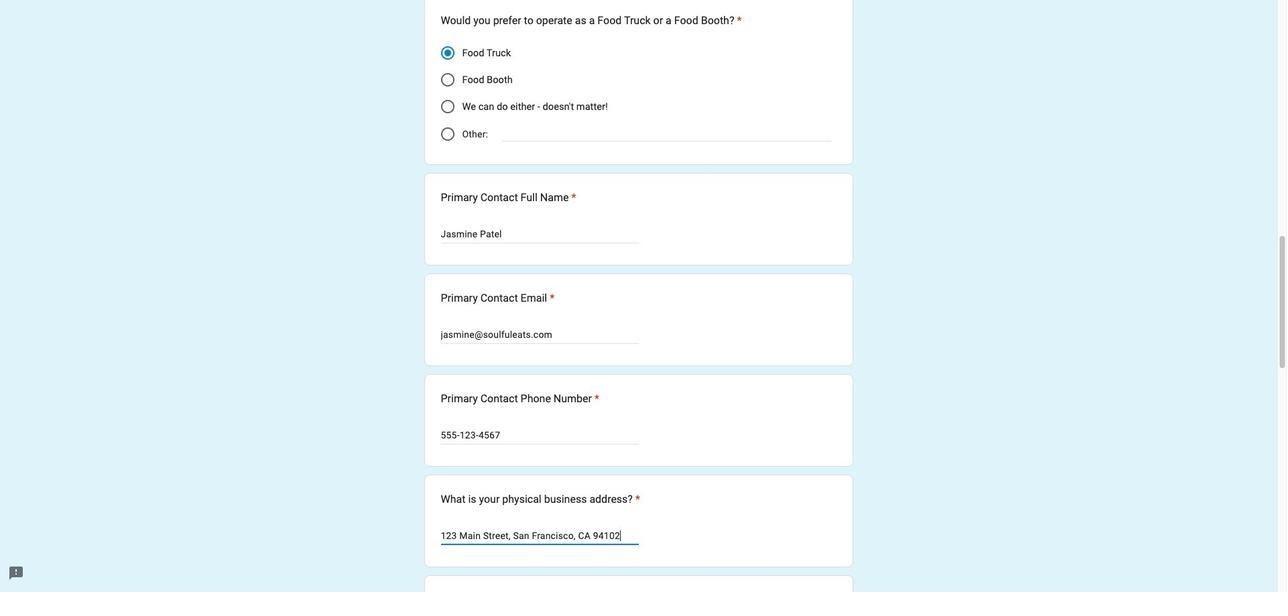 Task type: vqa. For each thing, say whether or not it's contained in the screenshot.
Required question element corresponding to second 'heading' from the top of the page
yes



Task type: locate. For each thing, give the bounding box(es) containing it.
None text field
[[441, 226, 639, 242], [441, 327, 639, 343], [441, 528, 639, 544], [441, 226, 639, 242], [441, 327, 639, 343], [441, 528, 639, 544]]

None text field
[[441, 427, 639, 444]]

food booth image
[[441, 73, 454, 87]]

required question element for 3rd heading from the bottom
[[547, 291, 555, 307]]

2 heading from the top
[[441, 190, 576, 206]]

required question element for 2nd heading from the top
[[569, 190, 576, 206]]

Food Booth radio
[[441, 73, 454, 87]]

3 heading from the top
[[441, 291, 555, 307]]

None radio
[[441, 128, 454, 141]]

heading
[[441, 13, 742, 29], [441, 190, 576, 206], [441, 291, 555, 307], [441, 391, 600, 407], [441, 492, 641, 508]]

food truck image
[[444, 50, 451, 57]]

required question element
[[735, 13, 742, 29], [569, 190, 576, 206], [547, 291, 555, 307], [592, 391, 600, 407], [633, 492, 641, 508]]

5 heading from the top
[[441, 492, 641, 508]]



Task type: describe. For each thing, give the bounding box(es) containing it.
1 heading from the top
[[441, 13, 742, 29]]

required question element for first heading from the bottom
[[633, 492, 641, 508]]

Food Truck radio
[[441, 46, 454, 60]]

Other response text field
[[502, 126, 831, 141]]

4 heading from the top
[[441, 391, 600, 407]]

required question element for fourth heading from the top
[[592, 391, 600, 407]]

We can do either - doesn't matter! radio
[[441, 100, 454, 114]]

we can do either - doesn't matter! image
[[441, 100, 454, 114]]

report a problem to google image
[[8, 565, 24, 581]]

required question element for 5th heading from the bottom of the page
[[735, 13, 742, 29]]



